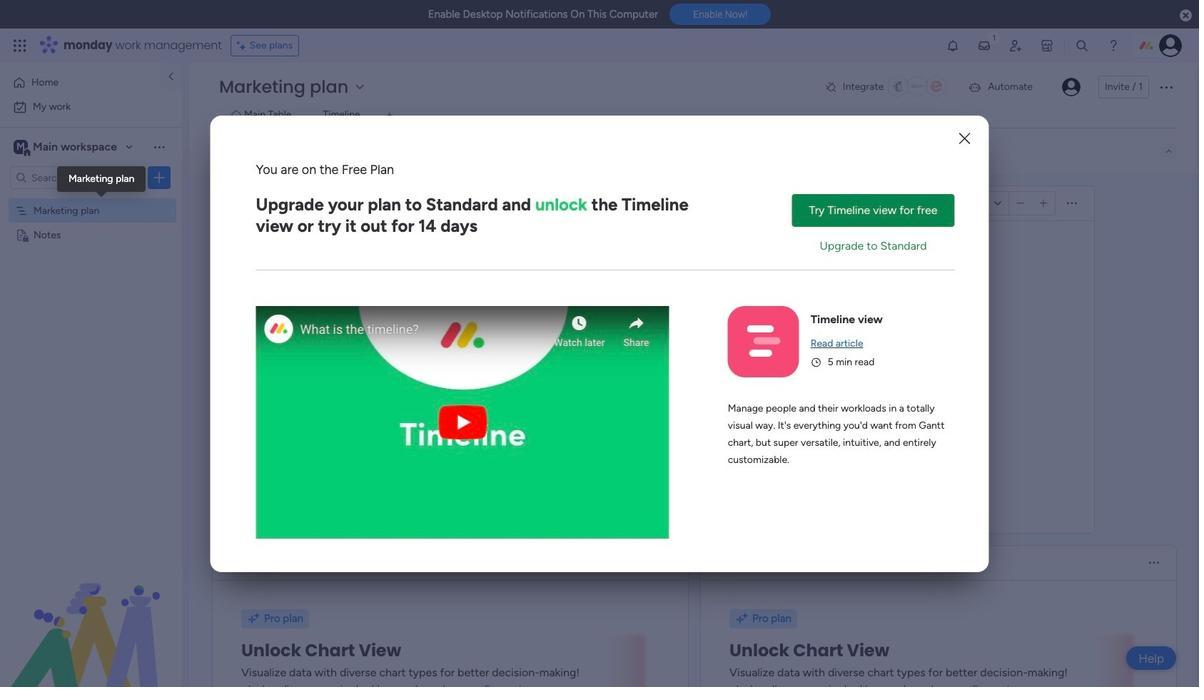 Task type: locate. For each thing, give the bounding box(es) containing it.
list box
[[0, 195, 182, 440]]

invite members image
[[1009, 39, 1023, 53]]

see plans image
[[237, 38, 250, 54]]

workspace selection element
[[14, 139, 119, 157]]

option
[[9, 71, 152, 94], [9, 96, 174, 119], [0, 197, 182, 200]]

lottie animation image
[[0, 543, 182, 688]]

kendall parks image
[[1062, 78, 1081, 96]]

payments.pricing.features.titles.timeline image
[[747, 326, 781, 358]]

None field
[[234, 194, 405, 213], [234, 554, 278, 573], [234, 194, 405, 213], [234, 554, 278, 573]]

tab list
[[216, 104, 1178, 128]]

select product image
[[13, 39, 27, 53]]

help image
[[1107, 39, 1121, 53]]

chart click to edit element
[[721, 553, 767, 573]]

tab
[[378, 104, 401, 127]]

main content
[[189, 174, 1200, 688]]

v2 plus image
[[1040, 198, 1048, 209]]

more dots image
[[1150, 558, 1160, 569]]

more dots image
[[1068, 198, 1078, 209]]

notifications image
[[946, 39, 960, 53]]

Search in workspace field
[[30, 170, 119, 186]]

private board image
[[15, 228, 29, 241]]

add view image
[[387, 110, 393, 121]]

update feed image
[[978, 39, 992, 53]]

1 vertical spatial option
[[9, 96, 174, 119]]

lottie animation element
[[0, 543, 182, 688]]



Task type: vqa. For each thing, say whether or not it's contained in the screenshot.
first list arrow icon
no



Task type: describe. For each thing, give the bounding box(es) containing it.
0 vertical spatial option
[[9, 71, 152, 94]]

2 vertical spatial option
[[0, 197, 182, 200]]

search everything image
[[1075, 39, 1090, 53]]

v2 minus image
[[1017, 198, 1025, 209]]

dapulse close image
[[1180, 9, 1192, 23]]

collapse image
[[1164, 146, 1175, 157]]

1 image
[[988, 29, 1001, 45]]

monday marketplace image
[[1040, 39, 1055, 53]]

kendall parks image
[[1160, 34, 1182, 57]]

workspace image
[[14, 139, 28, 155]]



